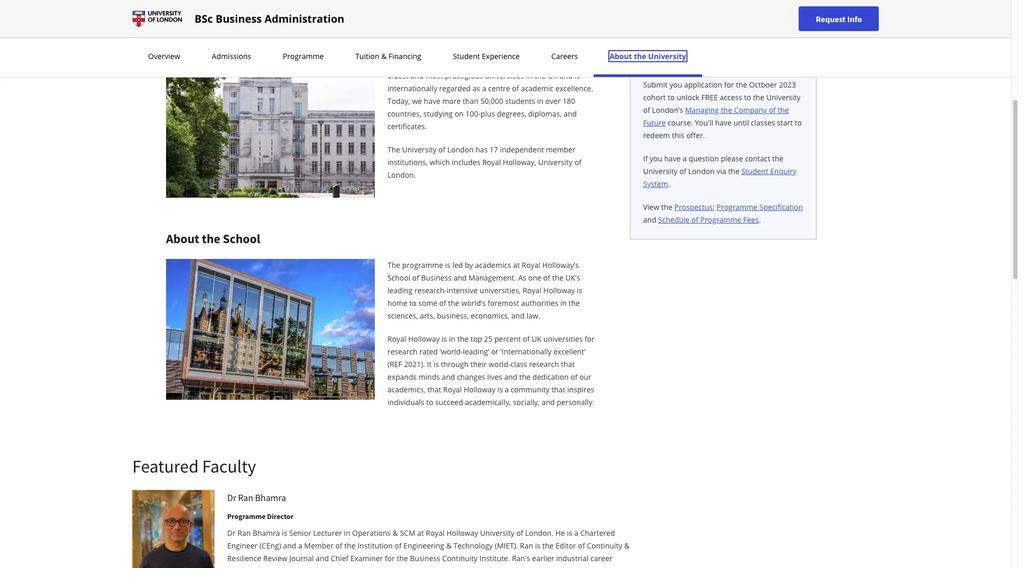 Task type: locate. For each thing, give the bounding box(es) containing it.
1 horizontal spatial research
[[529, 359, 559, 369]]

0 horizontal spatial student
[[453, 51, 480, 61]]

the inside "the university of london has 17 independent member institutions, which includes royal holloway, university of london."
[[388, 145, 401, 155]]

london. inside "the university of london has 17 independent member institutions, which includes royal holloway, university of london."
[[388, 170, 416, 180]]

research up 'dedication'
[[529, 359, 559, 369]]

2023
[[780, 80, 796, 90]]

future
[[644, 118, 666, 128]]

for up excellent'
[[585, 334, 595, 344]]

1 horizontal spatial london.
[[526, 528, 554, 538]]

leading'
[[463, 346, 490, 357]]

and down senior
[[283, 541, 296, 551]]

continuity up career
[[587, 541, 623, 551]]

universities up excellent'
[[544, 334, 583, 344]]

chartered
[[581, 528, 615, 538]]

about for about university of london
[[166, 28, 199, 45]]

of up 'classes' at right top
[[769, 105, 776, 115]]

managing
[[686, 105, 719, 115]]

authorities
[[521, 298, 559, 308]]

0 vertical spatial school
[[223, 230, 260, 247]]

student experience
[[453, 51, 520, 61]]

0 horizontal spatial london.
[[388, 170, 416, 180]]

you inside if you have a question please contact the university of london via the
[[650, 154, 663, 164]]

programme link
[[280, 51, 327, 61]]

you right if
[[650, 154, 663, 164]]

business up about university of london
[[216, 11, 262, 26]]

royal up engineering
[[426, 528, 445, 538]]

university inside if you have a question please contact the university of london via the
[[644, 166, 678, 176]]

diplomas,
[[529, 109, 562, 119]]

to left "some"
[[410, 298, 417, 308]]

0 horizontal spatial .
[[669, 179, 671, 189]]

1 horizontal spatial includes
[[452, 157, 481, 167]]

percent
[[495, 334, 521, 344]]

expands
[[388, 372, 417, 382]]

that down excellent'
[[561, 359, 575, 369]]

one inside the programme is led by academics at royal holloway's school of business and management. as one of the uk's leading research-intensive universities, royal holloway is home to some of the world's foremost authorities in the sciences, arts, business, economics, and law.
[[529, 273, 542, 283]]

holloway down changes
[[464, 384, 496, 394]]

of down programme
[[413, 273, 420, 283]]

for inside applications for april 2024 will open in december
[[688, 44, 698, 54]]

ran
[[238, 492, 253, 504], [238, 528, 251, 538], [520, 541, 533, 551]]

student inside student enquiry system
[[742, 166, 769, 176]]

that down minds
[[428, 384, 442, 394]]

about for about the university
[[610, 51, 632, 61]]

business,
[[437, 311, 469, 321]]

universities inside is one of the oldest and most prestigious universities in the uk and is internationally regarded as a centre of academic excellence. today, we have more than 50,000 students in over 180 countries, studying on 100-plus degrees, diplomas, and certificates.
[[485, 71, 525, 81]]

have inside if you have a question please contact the university of london via the
[[665, 154, 681, 164]]

you
[[670, 80, 683, 90], [650, 154, 663, 164]]

is down uk's
[[577, 285, 583, 295]]

0 vertical spatial london.
[[388, 170, 416, 180]]

2 vertical spatial have
[[665, 154, 681, 164]]

student up "prestigious"
[[453, 51, 480, 61]]

submit you application for the octboer 2023 cohort to unlock free access to the university of london's
[[644, 80, 801, 115]]

request
[[816, 13, 846, 24]]

the inside the programme is led by academics at royal holloway's school of business and management. as one of the uk's leading research-intensive universities, royal holloway is home to some of the world's foremost authorities in the sciences, arts, business, economics, and law.
[[388, 260, 401, 270]]

1 vertical spatial student
[[742, 166, 769, 176]]

in inside royal holloway is in the top 25 percent of uk universities for research rated 'world-leading' or 'internationally excellent' (ref 2021). it is through their world-class research that expands minds and changes lives and the dedication of our academics, that royal holloway is a community that inspires individuals to succeed academically, socially, and personally.
[[449, 334, 456, 344]]

at right scm
[[418, 528, 424, 538]]

and down view
[[644, 215, 657, 225]]

to up london's at the top right of the page
[[668, 92, 675, 102]]

0 horizontal spatial have
[[424, 96, 441, 106]]

1 vertical spatial at
[[418, 528, 424, 538]]

careers link
[[549, 51, 582, 61]]

admissions
[[212, 51, 251, 61]]

and right the project
[[407, 566, 420, 568]]

excellence.
[[556, 83, 594, 93]]

50,000
[[481, 96, 504, 106]]

specification
[[760, 202, 804, 212]]

'world-
[[440, 346, 463, 357]]

academic
[[521, 83, 554, 93]]

0 horizontal spatial research
[[388, 346, 418, 357]]

have inside the course. you'll have until classes start to redeem this offer.
[[716, 118, 732, 128]]

at inside the dr ran bhamra is senior lecturer in operations & scm at royal holloway university of london. he is a chartered engineer (ceng) and a member of the institution of engineering & technology (miet). ran is the editor of continuity & resilience review journal and chief examiner for the business continuity institute. ran's earlier industrial career includes process/productivity improvement, project and operations management for organisations that incl
[[418, 528, 424, 538]]

overview link
[[145, 51, 183, 61]]

a right he
[[575, 528, 579, 538]]

1 horizontal spatial .
[[759, 215, 761, 225]]

university
[[202, 28, 259, 45], [649, 51, 687, 61], [462, 58, 497, 68], [767, 92, 801, 102], [402, 145, 437, 155], [539, 157, 573, 167], [644, 166, 678, 176], [480, 528, 515, 538]]

resilience
[[227, 553, 262, 563]]

1 horizontal spatial school
[[388, 273, 411, 283]]

holloway inside the programme is led by academics at royal holloway's school of business and management. as one of the uk's leading research-intensive universities, royal holloway is home to some of the world's foremost authorities in the sciences, arts, business, economics, and law.
[[544, 285, 575, 295]]

1 horizontal spatial you
[[670, 80, 683, 90]]

university up (miet).
[[480, 528, 515, 538]]

bhamra up (ceng)
[[253, 528, 280, 538]]

have inside is one of the oldest and most prestigious universities in the uk and is internationally regarded as a centre of academic excellence. today, we have more than 50,000 students in over 180 countries, studying on 100-plus degrees, diplomas, and certificates.
[[424, 96, 441, 106]]

0 vertical spatial universities
[[485, 71, 525, 81]]

1 horizontal spatial continuity
[[587, 541, 623, 551]]

includes inside "the university of london has 17 independent member institutions, which includes royal holloway, university of london."
[[452, 157, 481, 167]]

holloway inside the dr ran bhamra is senior lecturer in operations & scm at royal holloway university of london. he is a chartered engineer (ceng) and a member of the institution of engineering & technology (miet). ran is the editor of continuity & resilience review journal and chief examiner for the business continuity institute. ran's earlier industrial career includes process/productivity improvement, project and operations management for organisations that incl
[[447, 528, 478, 538]]

london. down institutions,
[[388, 170, 416, 180]]

0 horizontal spatial universities
[[485, 71, 525, 81]]

uk
[[548, 71, 558, 81], [532, 334, 542, 344]]

to left succeed
[[427, 397, 434, 407]]

prospectus
[[675, 202, 713, 212]]

of down "cohort"
[[644, 105, 651, 115]]

includes down has
[[452, 157, 481, 167]]

0 horizontal spatial one
[[529, 273, 542, 283]]

dr ran bhamra is senior lecturer in operations & scm at royal holloway university of london. he is a chartered engineer (ceng) and a member of the institution of engineering & technology (miet). ran is the editor of continuity & resilience review journal and chief examiner for the business continuity institute. ran's earlier industrial career includes process/productivity improvement, project and operations management for organisations that incl
[[227, 528, 630, 568]]

engineer
[[227, 541, 258, 551]]

1 vertical spatial includes
[[227, 566, 256, 568]]

1 vertical spatial bhamra
[[253, 528, 280, 538]]

access
[[720, 92, 743, 102]]

rated
[[420, 346, 438, 357]]

2 the from the top
[[388, 260, 401, 270]]

of inside view the prospectus ; programme specification and schedule of programme fees .
[[692, 215, 699, 225]]

examiner
[[351, 553, 383, 563]]

0 vertical spatial business
[[216, 11, 262, 26]]

the up the "leading"
[[388, 260, 401, 270]]

uk up academic
[[548, 71, 558, 81]]

universities inside royal holloway is in the top 25 percent of uk universities for research rated 'world-leading' or 'internationally excellent' (ref 2021). it is through their world-class research that expands minds and changes lives and the dedication of our academics, that royal holloway is a community that inspires individuals to succeed academically, socially, and personally.
[[544, 334, 583, 344]]

institutions,
[[388, 157, 428, 167]]

centre
[[489, 83, 510, 93]]

london. for the university of london has 17 independent member institutions, which includes royal holloway, university of london.
[[388, 170, 416, 180]]

0 vertical spatial includes
[[452, 157, 481, 167]]

about the university link
[[607, 51, 690, 61]]

and down class
[[505, 372, 518, 382]]

0 horizontal spatial school
[[223, 230, 260, 247]]

is up the earlier at the bottom of page
[[535, 541, 541, 551]]

via
[[717, 166, 727, 176]]

1 vertical spatial ran
[[238, 528, 251, 538]]

bhamra inside the dr ran bhamra is senior lecturer in operations & scm at royal holloway university of london. he is a chartered engineer (ceng) and a member of the institution of engineering & technology (miet). ran is the editor of continuity & resilience review journal and chief examiner for the business continuity institute. ran's earlier industrial career includes process/productivity improvement, project and operations management for organisations that incl
[[253, 528, 280, 538]]

royal up succeed
[[443, 384, 462, 394]]

plus
[[481, 109, 495, 119]]

featured
[[132, 455, 199, 477]]

in up academic
[[527, 71, 533, 81]]

student for enquiry
[[742, 166, 769, 176]]

bsc business administration
[[195, 11, 345, 26]]

0 vertical spatial about
[[166, 28, 199, 45]]

dr for dr ran bhamra is senior lecturer in operations & scm at royal holloway university of london. he is a chartered engineer (ceng) and a member of the institution of engineering & technology (miet). ran is the editor of continuity & resilience review journal and chief examiner for the business continuity institute. ran's earlier industrial career includes process/productivity improvement, project and operations management for organisations that incl
[[227, 528, 236, 538]]

of
[[262, 28, 273, 45], [499, 58, 506, 68], [558, 58, 565, 68], [512, 83, 519, 93], [644, 105, 651, 115], [769, 105, 776, 115], [439, 145, 446, 155], [575, 157, 582, 167], [680, 166, 687, 176], [692, 215, 699, 225], [413, 273, 420, 283], [544, 273, 551, 283], [440, 298, 447, 308], [523, 334, 530, 344], [571, 372, 578, 382], [517, 528, 524, 538], [336, 541, 343, 551], [395, 541, 402, 551], [578, 541, 585, 551]]

home
[[388, 298, 408, 308]]

cohort
[[644, 92, 666, 102]]

of up industrial
[[578, 541, 585, 551]]

to inside the course. you'll have until classes start to redeem this offer.
[[795, 118, 802, 128]]

to inside royal holloway is in the top 25 percent of uk universities for research rated 'world-leading' or 'internationally excellent' (ref 2021). it is through their world-class research that expands minds and changes lives and the dedication of our academics, that royal holloway is a community that inspires individuals to succeed academically, socially, and personally.
[[427, 397, 434, 407]]

research-
[[415, 285, 447, 295]]

is up excellence.
[[575, 71, 580, 81]]

community
[[511, 384, 550, 394]]

0 vertical spatial uk
[[548, 71, 558, 81]]

royal up as
[[522, 260, 541, 270]]

have down this at the right of the page
[[665, 154, 681, 164]]

a right as
[[482, 83, 487, 93]]

continuity down technology
[[443, 553, 478, 563]]

holloway,
[[503, 157, 537, 167]]

1 vertical spatial school
[[388, 273, 411, 283]]

royal inside "the university of london has 17 independent member institutions, which includes royal holloway, university of london."
[[483, 157, 501, 167]]

london down question
[[689, 166, 715, 176]]

schedule of programme fees link
[[659, 215, 759, 225]]

1 the from the top
[[388, 145, 401, 155]]

which
[[430, 157, 450, 167]]

1 vertical spatial .
[[759, 215, 761, 225]]

to right start
[[795, 118, 802, 128]]

engineering
[[404, 541, 445, 551]]

you for submit
[[670, 80, 683, 90]]

0 vertical spatial have
[[424, 96, 441, 106]]

research up (ref
[[388, 346, 418, 357]]

dedication
[[533, 372, 569, 382]]

the for the university of london has 17 independent member institutions, which includes royal holloway, university of london.
[[388, 145, 401, 155]]

0 vertical spatial the
[[388, 145, 401, 155]]

2 dr from the top
[[227, 528, 236, 538]]

0 horizontal spatial continuity
[[443, 553, 478, 563]]

degrees,
[[497, 109, 527, 119]]

business
[[216, 11, 262, 26], [421, 273, 452, 283], [410, 553, 441, 563]]

includes
[[452, 157, 481, 167], [227, 566, 256, 568]]

1 vertical spatial have
[[716, 118, 732, 128]]

180
[[563, 96, 576, 106]]

0 horizontal spatial at
[[418, 528, 424, 538]]

open
[[749, 44, 767, 54]]

0 vertical spatial dr
[[227, 492, 236, 504]]

university up "prestigious"
[[462, 58, 497, 68]]

a left question
[[683, 154, 687, 164]]

admissions link
[[209, 51, 255, 61]]

by
[[465, 260, 473, 270]]

business up research-
[[421, 273, 452, 283]]

1 vertical spatial business
[[421, 273, 452, 283]]

in right authorities on the bottom of page
[[561, 298, 567, 308]]

1 vertical spatial one
[[529, 273, 542, 283]]

ran up programme director
[[238, 492, 253, 504]]

school
[[223, 230, 260, 247], [388, 273, 411, 283]]

is right he
[[567, 528, 573, 538]]

ran up engineer in the left bottom of the page
[[238, 528, 251, 538]]

university down 2023
[[767, 92, 801, 102]]

100-
[[466, 109, 481, 119]]

london left has
[[448, 145, 474, 155]]

0 vertical spatial you
[[670, 80, 683, 90]]

1 horizontal spatial one
[[543, 58, 556, 68]]

dr for dr ran bhamra
[[227, 492, 236, 504]]

1 vertical spatial universities
[[544, 334, 583, 344]]

2 vertical spatial about
[[166, 230, 199, 247]]

you inside submit you application for the octboer 2023 cohort to unlock free access to the university of london's
[[670, 80, 683, 90]]

request info
[[816, 13, 863, 24]]

1 dr from the top
[[227, 492, 236, 504]]

london down administration
[[275, 28, 317, 45]]

2 horizontal spatial have
[[716, 118, 732, 128]]

director
[[267, 512, 294, 521]]

0 horizontal spatial you
[[650, 154, 663, 164]]

economics,
[[471, 311, 510, 321]]

0 vertical spatial at
[[513, 260, 520, 270]]

more
[[443, 96, 461, 106]]

0 horizontal spatial includes
[[227, 566, 256, 568]]

dr inside the dr ran bhamra is senior lecturer in operations & scm at royal holloway university of london. he is a chartered engineer (ceng) and a member of the institution of engineering & technology (miet). ran is the editor of continuity & resilience review journal and chief examiner for the business continuity institute. ran's earlier industrial career includes process/productivity improvement, project and operations management for organisations that incl
[[227, 528, 236, 538]]

holloway down uk's
[[544, 285, 575, 295]]

0 vertical spatial ran
[[238, 492, 253, 504]]

student down contact
[[742, 166, 769, 176]]

london. inside the dr ran bhamra is senior lecturer in operations & scm at royal holloway university of london. he is a chartered engineer (ceng) and a member of the institution of engineering & technology (miet). ran is the editor of continuity & resilience review journal and chief examiner for the business continuity institute. ran's earlier industrial career includes process/productivity improvement, project and operations management for organisations that incl
[[526, 528, 554, 538]]

and left law.
[[512, 311, 525, 321]]

and right 'socially,'
[[542, 397, 555, 407]]

1 horizontal spatial universities
[[544, 334, 583, 344]]

one right as
[[529, 273, 542, 283]]

royal up authorities on the bottom of page
[[523, 285, 542, 295]]

about
[[166, 28, 199, 45], [610, 51, 632, 61], [166, 230, 199, 247]]

0 horizontal spatial uk
[[532, 334, 542, 344]]

2 vertical spatial business
[[410, 553, 441, 563]]

lecturer
[[313, 528, 342, 538]]

1 vertical spatial the
[[388, 260, 401, 270]]

holloway up technology
[[447, 528, 478, 538]]

april
[[699, 44, 715, 54]]

1 vertical spatial dr
[[227, 528, 236, 538]]

enquiry
[[771, 166, 797, 176]]

about the university
[[610, 51, 687, 61]]

of down prospectus
[[692, 215, 699, 225]]

as
[[473, 83, 481, 93]]

to up company in the right top of the page
[[745, 92, 752, 102]]

tuition & financing link
[[352, 51, 425, 61]]

question
[[689, 154, 719, 164]]

0 vertical spatial one
[[543, 58, 556, 68]]

0 vertical spatial research
[[388, 346, 418, 357]]

1 vertical spatial about
[[610, 51, 632, 61]]

that down industrial
[[569, 566, 583, 568]]

royal down 17
[[483, 157, 501, 167]]

25
[[484, 334, 493, 344]]

a inside if you have a question please contact the university of london via the
[[683, 154, 687, 164]]

1 horizontal spatial at
[[513, 260, 520, 270]]

and inside view the prospectus ; programme specification and schedule of programme fees .
[[644, 215, 657, 225]]

royal inside the dr ran bhamra is senior lecturer in operations & scm at royal holloway university of london. he is a chartered engineer (ceng) and a member of the institution of engineering & technology (miet). ran is the editor of continuity & resilience review journal and chief examiner for the business continuity institute. ran's earlier industrial career includes process/productivity improvement, project and operations management for organisations that incl
[[426, 528, 445, 538]]

at
[[513, 260, 520, 270], [418, 528, 424, 538]]

one
[[543, 58, 556, 68], [529, 273, 542, 283]]

1 horizontal spatial student
[[742, 166, 769, 176]]

students
[[506, 96, 536, 106]]

business down engineering
[[410, 553, 441, 563]]

have for redeem
[[716, 118, 732, 128]]

holloway up rated
[[408, 334, 440, 344]]

is left the led
[[445, 260, 451, 270]]

1 horizontal spatial uk
[[548, 71, 558, 81]]

1 horizontal spatial have
[[665, 154, 681, 164]]

1 vertical spatial uk
[[532, 334, 542, 344]]

uk up the 'internationally
[[532, 334, 542, 344]]

socially,
[[513, 397, 540, 407]]

classes
[[751, 118, 776, 128]]

through
[[441, 359, 469, 369]]

you for if
[[650, 154, 663, 164]]

0 vertical spatial bhamra
[[255, 492, 286, 504]]

one up academic
[[543, 58, 556, 68]]

1 vertical spatial you
[[650, 154, 663, 164]]

in right open
[[769, 44, 775, 54]]

managing the company of the future
[[644, 105, 790, 128]]

0 vertical spatial student
[[453, 51, 480, 61]]

1 vertical spatial london.
[[526, 528, 554, 538]]

london. left he
[[526, 528, 554, 538]]

dr down faculty
[[227, 492, 236, 504]]

redeem
[[644, 130, 670, 140]]

ran for dr ran bhamra
[[238, 492, 253, 504]]

course.
[[668, 118, 693, 128]]

bhamra up 'director'
[[255, 492, 286, 504]]

business inside the programme is led by academics at royal holloway's school of business and management. as one of the uk's leading research-intensive universities, royal holloway is home to some of the world's foremost authorities in the sciences, arts, business, economics, and law.
[[421, 273, 452, 283]]

he
[[556, 528, 565, 538]]

(ceng)
[[260, 541, 281, 551]]

at inside the programme is led by academics at royal holloway's school of business and management. as one of the uk's leading research-intensive universities, royal holloway is home to some of the world's foremost authorities in the sciences, arts, business, economics, and law.
[[513, 260, 520, 270]]



Task type: describe. For each thing, give the bounding box(es) containing it.
uk inside royal holloway is in the top 25 percent of uk universities for research rated 'world-leading' or 'internationally excellent' (ref 2021). it is through their world-class research that expands minds and changes lives and the dedication of our academics, that royal holloway is a community that inspires individuals to succeed academically, socially, and personally.
[[532, 334, 542, 344]]

of up which
[[439, 145, 446, 155]]

and down 180
[[564, 109, 577, 119]]

and up internationally
[[411, 71, 424, 81]]

offer.
[[687, 130, 705, 140]]

inspires
[[568, 384, 595, 394]]

a inside royal holloway is in the top 25 percent of uk universities for research rated 'world-leading' or 'internationally excellent' (ref 2021). it is through their world-class research that expands minds and changes lives and the dedication of our academics, that royal holloway is a community that inspires individuals to succeed academically, socially, and personally.
[[505, 384, 509, 394]]

improvement,
[[330, 566, 379, 568]]

programme down administration
[[283, 51, 324, 61]]

regarded
[[440, 83, 471, 93]]

university down member at the top of page
[[539, 157, 573, 167]]

senior
[[289, 528, 311, 538]]

in inside the programme is led by academics at royal holloway's school of business and management. as one of the uk's leading research-intensive universities, royal holloway is home to some of the world's foremost authorities in the sciences, arts, business, economics, and law.
[[561, 298, 567, 308]]

december
[[644, 56, 679, 66]]

for up the project
[[385, 553, 395, 563]]

university up institutions,
[[402, 145, 437, 155]]

of right "some"
[[440, 298, 447, 308]]

programme down ;
[[701, 215, 742, 225]]

of down scm
[[395, 541, 402, 551]]

the programme is led by academics at royal holloway's school of business and management. as one of the uk's leading research-intensive universities, royal holloway is home to some of the world's foremost authorities in the sciences, arts, business, economics, and law.
[[388, 260, 583, 321]]

is up 'world-
[[442, 334, 447, 344]]

independent
[[500, 145, 544, 155]]

certificates.
[[388, 121, 427, 131]]

chief
[[331, 553, 349, 563]]

london's
[[652, 105, 684, 115]]

student for experience
[[453, 51, 480, 61]]

in left "1836," at the top left of the page
[[420, 58, 427, 68]]

law.
[[527, 311, 541, 321]]

submit
[[644, 80, 668, 90]]

fees
[[744, 215, 759, 225]]

university inside the dr ran bhamra is senior lecturer in operations & scm at royal holloway university of london. he is a chartered engineer (ceng) and a member of the institution of engineering & technology (miet). ran is the editor of continuity & resilience review journal and chief examiner for the business continuity institute. ran's earlier industrial career includes process/productivity improvement, project and operations management for organisations that incl
[[480, 528, 515, 538]]

academics
[[475, 260, 512, 270]]

in left over
[[537, 96, 544, 106]]

is down lives at the bottom
[[498, 384, 503, 394]]

'internationally
[[501, 346, 552, 357]]

0 vertical spatial continuity
[[587, 541, 623, 551]]

a inside is one of the oldest and most prestigious universities in the uk and is internationally regarded as a centre of academic excellence. today, we have more than 50,000 students in over 180 countries, studying on 100-plus degrees, diplomas, and certificates.
[[482, 83, 487, 93]]

until
[[734, 118, 749, 128]]

london inside "the university of london has 17 independent member institutions, which includes royal holloway, university of london."
[[448, 145, 474, 155]]

institute.
[[480, 553, 510, 563]]

lives
[[488, 372, 503, 382]]

have for the
[[665, 154, 681, 164]]

2 vertical spatial ran
[[520, 541, 533, 551]]

2021).
[[404, 359, 425, 369]]

programme
[[402, 260, 443, 270]]

of up the 'internationally
[[523, 334, 530, 344]]

industrial
[[557, 553, 589, 563]]

if you have a question please contact the university of london via the
[[644, 154, 784, 176]]

. inside view the prospectus ; programme specification and schedule of programme fees .
[[759, 215, 761, 225]]

school inside the programme is led by academics at royal holloway's school of business and management. as one of the uk's leading research-intensive universities, royal holloway is home to some of the world's foremost authorities in the sciences, arts, business, economics, and law.
[[388, 273, 411, 283]]

that inside the dr ran bhamra is senior lecturer in operations & scm at royal holloway university of london. he is a chartered engineer (ceng) and a member of the institution of engineering & technology (miet). ran is the editor of continuity & resilience review journal and chief examiner for the business continuity institute. ran's earlier industrial career includes process/productivity improvement, project and operations management for organisations that incl
[[569, 566, 583, 568]]

university up submit
[[649, 51, 687, 61]]

1 vertical spatial continuity
[[443, 553, 478, 563]]

bhamra for dr ran bhamra
[[255, 492, 286, 504]]

of down member at the top of page
[[575, 157, 582, 167]]

editor
[[556, 541, 577, 551]]

to inside the programme is led by academics at royal holloway's school of business and management. as one of the uk's leading research-intensive universities, royal holloway is home to some of the world's foremost authorities in the sciences, arts, business, economics, and law.
[[410, 298, 417, 308]]

one inside is one of the oldest and most prestigious universities in the uk and is internationally regarded as a centre of academic excellence. today, we have more than 50,000 students in over 180 countries, studying on 100-plus degrees, diplomas, and certificates.
[[543, 58, 556, 68]]

programme director
[[227, 512, 294, 521]]

request info button
[[799, 6, 879, 31]]

applications
[[644, 44, 686, 54]]

of down the bsc business administration
[[262, 28, 273, 45]]

led
[[453, 260, 463, 270]]

class
[[511, 359, 527, 369]]

that down 'dedication'
[[552, 384, 566, 394]]

and down member
[[316, 553, 329, 563]]

some
[[419, 298, 438, 308]]

of left our on the bottom right of the page
[[571, 372, 578, 382]]

of inside if you have a question please contact the university of london via the
[[680, 166, 687, 176]]

university inside submit you application for the octboer 2023 cohort to unlock free access to the university of london's
[[767, 92, 801, 102]]

university of london image
[[132, 10, 182, 27]]

of up "centre" on the top
[[499, 58, 506, 68]]

business inside the dr ran bhamra is senior lecturer in operations & scm at royal holloway university of london. he is a chartered engineer (ceng) and a member of the institution of engineering & technology (miet). ran is the editor of continuity & resilience review journal and chief examiner for the business continuity institute. ran's earlier industrial career includes process/productivity improvement, project and operations management for organisations that incl
[[410, 553, 441, 563]]

is left senior
[[282, 528, 288, 538]]

prestigious
[[445, 71, 483, 81]]

tuition & financing
[[356, 51, 422, 61]]

of up students
[[512, 83, 519, 93]]

ran's
[[512, 553, 531, 563]]

university up admissions link
[[202, 28, 259, 45]]

individuals
[[388, 397, 425, 407]]

for down ran's
[[509, 566, 519, 568]]

foremost
[[488, 298, 520, 308]]

london. for dr ran bhamra is senior lecturer in operations & scm at royal holloway university of london. he is a chartered engineer (ceng) and a member of the institution of engineering & technology (miet). ran is the editor of continuity & resilience review journal and chief examiner for the business continuity institute. ran's earlier industrial career includes process/productivity improvement, project and operations management for organisations that incl
[[526, 528, 554, 538]]

;
[[713, 202, 715, 212]]

top
[[471, 334, 482, 344]]

bhamra for dr ran bhamra is senior lecturer in operations & scm at royal holloway university of london. he is a chartered engineer (ceng) and a member of the institution of engineering & technology (miet). ran is the editor of continuity & resilience review journal and chief examiner for the business continuity institute. ran's earlier industrial career includes process/productivity improvement, project and operations management for organisations that incl
[[253, 528, 280, 538]]

1 vertical spatial research
[[529, 359, 559, 369]]

management
[[461, 566, 507, 568]]

applications for april 2024 will open in december
[[644, 44, 775, 66]]

scm
[[400, 528, 416, 538]]

octboer
[[750, 80, 778, 90]]

0 vertical spatial .
[[669, 179, 671, 189]]

of up chief
[[336, 541, 343, 551]]

member
[[546, 145, 576, 155]]

uk inside is one of the oldest and most prestigious universities in the uk and is internationally regarded as a centre of academic excellence. today, we have more than 50,000 students in over 180 countries, studying on 100-plus degrees, diplomas, and certificates.
[[548, 71, 558, 81]]

the for the programme is led by academics at royal holloway's school of business and management. as one of the uk's leading research-intensive universities, royal holloway is home to some of the world's foremost authorities in the sciences, arts, business, economics, and law.
[[388, 260, 401, 270]]

featured faculty
[[132, 455, 256, 477]]

is up academic
[[536, 58, 541, 68]]

review
[[263, 553, 288, 563]]

the university of london has 17 independent member institutions, which includes royal holloway, university of london.
[[388, 145, 582, 180]]

today,
[[388, 96, 410, 106]]

for inside submit you application for the octboer 2023 cohort to unlock free access to the university of london's
[[725, 80, 735, 90]]

project
[[381, 566, 405, 568]]

includes inside the dr ran bhamra is senior lecturer in operations & scm at royal holloway university of london. he is a chartered engineer (ceng) and a member of the institution of engineering & technology (miet). ran is the editor of continuity & resilience review journal and chief examiner for the business continuity institute. ran's earlier industrial career includes process/productivity improvement, project and operations management for organisations that incl
[[227, 566, 256, 568]]

if
[[644, 154, 648, 164]]

changes
[[457, 372, 486, 382]]

royal down 'sciences,'
[[388, 334, 406, 344]]

academics,
[[388, 384, 426, 394]]

dr ran bhamra image
[[132, 490, 215, 568]]

sciences,
[[388, 311, 418, 321]]

programme down dr ran bhamra
[[227, 512, 266, 521]]

the inside view the prospectus ; programme specification and schedule of programme fees .
[[662, 202, 673, 212]]

student enquiry system link
[[644, 166, 797, 189]]

of inside the managing the company of the future
[[769, 105, 776, 115]]

and up excellence.
[[560, 71, 573, 81]]

ran for dr ran bhamra is senior lecturer in operations & scm at royal holloway university of london. he is a chartered engineer (ceng) and a member of the institution of engineering & technology (miet). ran is the editor of continuity & resilience review journal and chief examiner for the business continuity institute. ran's earlier industrial career includes process/productivity improvement, project and operations management for organisations that incl
[[238, 528, 251, 538]]

on
[[455, 109, 464, 119]]

of inside submit you application for the octboer 2023 cohort to unlock free access to the university of london's
[[644, 105, 651, 115]]

company
[[735, 105, 767, 115]]

for inside royal holloway is in the top 25 percent of uk universities for research rated 'world-leading' or 'internationally excellent' (ref 2021). it is through their world-class research that expands minds and changes lives and the dedication of our academics, that royal holloway is a community that inspires individuals to succeed academically, socially, and personally.
[[585, 334, 595, 344]]

academically,
[[465, 397, 511, 407]]

and down through
[[442, 372, 455, 382]]

careers
[[552, 51, 578, 61]]

of up excellence.
[[558, 58, 565, 68]]

programme specification link
[[717, 202, 804, 212]]

world's
[[462, 298, 486, 308]]

in inside applications for april 2024 will open in december
[[769, 44, 775, 54]]

view
[[644, 202, 660, 212]]

and up intensive
[[454, 273, 467, 283]]

experience
[[482, 51, 520, 61]]

world-
[[489, 359, 511, 369]]

course. you'll have until classes start to redeem this offer.
[[644, 118, 802, 140]]

london inside if you have a question please contact the university of london via the
[[689, 166, 715, 176]]

of down holloway's
[[544, 273, 551, 283]]

or
[[491, 346, 499, 357]]

management.
[[469, 273, 517, 283]]

in inside the dr ran bhamra is senior lecturer in operations & scm at royal holloway university of london. he is a chartered engineer (ceng) and a member of the institution of engineering & technology (miet). ran is the editor of continuity & resilience review journal and chief examiner for the business continuity institute. ran's earlier industrial career includes process/productivity improvement, project and operations management for organisations that incl
[[344, 528, 351, 538]]

of up (miet).
[[517, 528, 524, 538]]

dr ran bhamra
[[227, 492, 286, 504]]

this
[[672, 130, 685, 140]]

2024
[[717, 44, 734, 54]]

london up academic
[[507, 58, 534, 68]]

you'll
[[695, 118, 714, 128]]

a down senior
[[298, 541, 302, 551]]

about for about the school
[[166, 230, 199, 247]]

programme up fees at the right top
[[717, 202, 758, 212]]

leading
[[388, 285, 413, 295]]

administration
[[265, 11, 345, 26]]

(ref
[[388, 359, 402, 369]]

is right it
[[434, 359, 439, 369]]

universities,
[[480, 285, 521, 295]]

managing the company of the future link
[[644, 105, 790, 128]]



Task type: vqa. For each thing, say whether or not it's contained in the screenshot.
redeem's Have
yes



